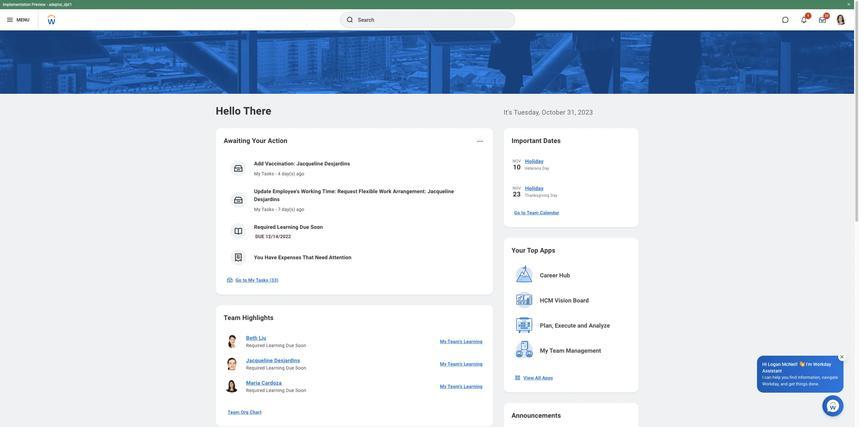 Task type: describe. For each thing, give the bounding box(es) containing it.
nov for 10
[[513, 159, 521, 164]]

veterans
[[525, 166, 541, 171]]

my team's learning button for cardoza
[[438, 380, 485, 393]]

12/14/2022
[[266, 234, 291, 239]]

hi logan mcneil! 👋 i'm workday assistant i can help you find information, navigate workday, and get things done.
[[763, 362, 839, 386]]

i'm
[[806, 362, 812, 367]]

action
[[268, 137, 288, 145]]

time:
[[322, 188, 336, 195]]

work
[[379, 188, 392, 195]]

1 vertical spatial your
[[512, 246, 526, 254]]

team org chart
[[228, 410, 262, 415]]

search image
[[346, 16, 354, 24]]

important
[[512, 137, 542, 145]]

tasks for 4
[[262, 171, 274, 176]]

and inside "hi logan mcneil! 👋 i'm workday assistant i can help you find information, navigate workday, and get things done."
[[781, 382, 788, 386]]

vaccination:
[[265, 161, 295, 167]]

expenses
[[278, 254, 302, 261]]

1
[[808, 14, 810, 18]]

hub
[[560, 272, 570, 279]]

things
[[796, 382, 808, 386]]

logan
[[768, 362, 781, 367]]

33
[[825, 14, 829, 18]]

my team's learning button for desjardins
[[438, 357, 485, 371]]

liu
[[259, 335, 266, 341]]

it's tuesday, october 31, 2023
[[504, 108, 593, 116]]

due 12/14/2022
[[256, 234, 291, 239]]

can
[[765, 375, 772, 380]]

apps for your top apps
[[540, 246, 556, 254]]

working
[[301, 188, 321, 195]]

23
[[513, 190, 521, 198]]

thanksgiving
[[525, 193, 550, 198]]

management
[[566, 347, 601, 354]]

due left 12/14/2022
[[256, 234, 264, 239]]

to for my
[[243, 277, 247, 283]]

my team's learning for desjardins
[[440, 361, 483, 367]]

desjardins inside jacqueline desjardins required learning due soon
[[274, 357, 300, 364]]

learning inside beth liu required learning due soon
[[266, 343, 285, 348]]

my tasks - 4 day(s) ago
[[254, 171, 304, 176]]

my tasks - 7 day(s) ago
[[254, 207, 304, 212]]

holiday for 10
[[525, 158, 544, 165]]

assistant
[[763, 368, 782, 374]]

you have expenses that need attention
[[254, 254, 352, 261]]

menu button
[[0, 9, 38, 30]]

required for jacqueline
[[246, 365, 265, 371]]

vision
[[555, 297, 572, 304]]

you
[[254, 254, 263, 261]]

plan, execute and analyze
[[540, 322, 610, 329]]

you
[[782, 375, 789, 380]]

learning inside jacqueline desjardins required learning due soon
[[266, 365, 285, 371]]

important dates
[[512, 137, 561, 145]]

maria
[[246, 380, 260, 386]]

- for 4
[[275, 171, 277, 176]]

go for go to my tasks (33)
[[236, 277, 242, 283]]

workday
[[814, 362, 832, 367]]

inbox large image
[[820, 17, 826, 23]]

mcneil!
[[782, 362, 798, 367]]

hi
[[763, 362, 767, 367]]

go for go to team calendar
[[514, 210, 520, 215]]

ago for my tasks - 4 day(s) ago
[[296, 171, 304, 176]]

hcm vision board button
[[513, 289, 631, 312]]

jacqueline inside jacqueline desjardins required learning due soon
[[246, 357, 273, 364]]

your top apps
[[512, 246, 556, 254]]

menu banner
[[0, 0, 855, 30]]

book open image
[[233, 226, 243, 236]]

org
[[241, 410, 249, 415]]

highlights
[[242, 314, 274, 322]]

maria cardoza button
[[244, 379, 285, 387]]

cardoza
[[262, 380, 282, 386]]

team down execute
[[550, 347, 565, 354]]

hcm
[[540, 297, 554, 304]]

go to team calendar button
[[512, 206, 562, 219]]

dashboard expenses image
[[233, 253, 243, 263]]

my team management
[[540, 347, 601, 354]]

team left org
[[228, 410, 240, 415]]

to for team
[[522, 210, 526, 215]]

dates
[[544, 137, 561, 145]]

october
[[542, 108, 566, 116]]

day for 10
[[543, 166, 550, 171]]

go to team calendar
[[514, 210, 559, 215]]

my team's learning for liu
[[440, 339, 483, 344]]

my team's learning button for liu
[[438, 335, 485, 348]]

plan,
[[540, 322, 554, 329]]

view
[[524, 375, 534, 381]]

done.
[[809, 382, 820, 386]]

information,
[[798, 375, 821, 380]]

tasks inside button
[[256, 277, 269, 283]]

add vaccination: jacqueline desjardins
[[254, 161, 350, 167]]

hello
[[216, 105, 241, 117]]

soon for cardoza
[[295, 388, 306, 393]]

flexible
[[359, 188, 378, 195]]

execute
[[555, 322, 576, 329]]

get
[[789, 382, 795, 386]]

learning inside the maria cardoza required learning due soon
[[266, 388, 285, 393]]

soon inside awaiting your action list
[[311, 224, 323, 230]]

implementation preview -   adeptai_dpt1
[[3, 2, 72, 7]]

31,
[[568, 108, 576, 116]]

soon for desjardins
[[295, 365, 306, 371]]

go to my tasks (33)
[[236, 277, 279, 283]]

awaiting
[[224, 137, 250, 145]]

2023
[[578, 108, 593, 116]]

navigate
[[822, 375, 839, 380]]

desjardins inside update employee's working time: request flexible work arrangement: jacqueline desjardins
[[254, 196, 280, 202]]

10
[[513, 163, 521, 171]]

arrangement:
[[393, 188, 426, 195]]

Search Workday  search field
[[358, 13, 501, 27]]

due for maria cardoza
[[286, 388, 294, 393]]

help
[[773, 375, 781, 380]]

inbox image
[[233, 164, 243, 173]]

- for adeptai_dpt1
[[47, 2, 48, 7]]

team's for liu
[[448, 339, 463, 344]]

top
[[527, 246, 539, 254]]

my inside button
[[248, 277, 255, 283]]



Task type: vqa. For each thing, say whether or not it's contained in the screenshot.
Phone Logan Mcneil element
no



Task type: locate. For each thing, give the bounding box(es) containing it.
desjardins down update
[[254, 196, 280, 202]]

analyze
[[589, 322, 610, 329]]

1 vertical spatial holiday button
[[525, 184, 631, 193]]

0 vertical spatial ago
[[296, 171, 304, 176]]

due down jacqueline desjardins button
[[286, 365, 294, 371]]

team left calendar
[[527, 210, 539, 215]]

to down thanksgiving
[[522, 210, 526, 215]]

hello there main content
[[0, 30, 855, 427]]

i
[[763, 375, 764, 380]]

1 horizontal spatial day
[[551, 193, 558, 198]]

career hub button
[[513, 264, 631, 287]]

1 horizontal spatial to
[[522, 210, 526, 215]]

👋
[[799, 362, 805, 367]]

1 nov from the top
[[513, 159, 521, 164]]

tasks left 7 on the left of the page
[[262, 207, 274, 212]]

career
[[540, 272, 558, 279]]

2 vertical spatial jacqueline
[[246, 357, 273, 364]]

1 vertical spatial go
[[236, 277, 242, 283]]

2 team's from the top
[[448, 361, 463, 367]]

0 vertical spatial nov
[[513, 159, 521, 164]]

1 my team's learning from the top
[[440, 339, 483, 344]]

jacqueline desjardins required learning due soon
[[246, 357, 306, 371]]

due for beth liu
[[286, 343, 294, 348]]

menu
[[17, 17, 29, 22]]

3 team's from the top
[[448, 384, 463, 389]]

board
[[573, 297, 589, 304]]

and down you
[[781, 382, 788, 386]]

0 horizontal spatial your
[[252, 137, 266, 145]]

team highlights
[[224, 314, 274, 322]]

holiday button for 23
[[525, 184, 631, 193]]

soon for liu
[[295, 343, 306, 348]]

holiday for 23
[[525, 185, 544, 192]]

2 horizontal spatial jacqueline
[[428, 188, 454, 195]]

required up the due 12/14/2022
[[254, 224, 276, 230]]

ago down working
[[296, 207, 304, 212]]

2 my team's learning from the top
[[440, 361, 483, 367]]

close environment banner image
[[847, 2, 851, 6]]

1 holiday from the top
[[525, 158, 544, 165]]

request
[[338, 188, 358, 195]]

update
[[254, 188, 271, 195]]

day(s) right 4
[[282, 171, 295, 176]]

1 holiday button from the top
[[525, 157, 631, 166]]

day(s) for 7
[[282, 207, 295, 212]]

have
[[265, 254, 277, 261]]

- left 4
[[275, 171, 277, 176]]

day(s) right 7 on the left of the page
[[282, 207, 295, 212]]

to down dashboard expenses image
[[243, 277, 247, 283]]

apps for view all apps
[[542, 375, 553, 381]]

inbox image inside awaiting your action list
[[233, 195, 243, 205]]

0 vertical spatial jacqueline
[[297, 161, 323, 167]]

jacqueline inside update employee's working time: request flexible work arrangement: jacqueline desjardins
[[428, 188, 454, 195]]

find
[[790, 375, 797, 380]]

soon inside the maria cardoza required learning due soon
[[295, 388, 306, 393]]

due down jacqueline desjardins required learning due soon
[[286, 388, 294, 393]]

jacqueline
[[297, 161, 323, 167], [428, 188, 454, 195], [246, 357, 273, 364]]

due
[[300, 224, 309, 230], [256, 234, 264, 239], [286, 343, 294, 348], [286, 365, 294, 371], [286, 388, 294, 393]]

beth liu required learning due soon
[[246, 335, 306, 348]]

tuesday,
[[514, 108, 540, 116]]

day right thanksgiving
[[551, 193, 558, 198]]

apps right "top"
[[540, 246, 556, 254]]

4
[[278, 171, 281, 176]]

plan, execute and analyze button
[[513, 314, 631, 338]]

0 vertical spatial go
[[514, 210, 520, 215]]

1 vertical spatial tasks
[[262, 207, 274, 212]]

1 team's from the top
[[448, 339, 463, 344]]

0 vertical spatial day
[[543, 166, 550, 171]]

- left 7 on the left of the page
[[275, 207, 277, 212]]

related actions image
[[477, 138, 483, 145]]

1 vertical spatial jacqueline
[[428, 188, 454, 195]]

day(s) for 4
[[282, 171, 295, 176]]

0 vertical spatial apps
[[540, 246, 556, 254]]

(33)
[[270, 277, 279, 283]]

career hub
[[540, 272, 570, 279]]

1 my team's learning button from the top
[[438, 335, 485, 348]]

2 vertical spatial my team's learning button
[[438, 380, 485, 393]]

go
[[514, 210, 520, 215], [236, 277, 242, 283]]

team
[[527, 210, 539, 215], [224, 314, 241, 322], [550, 347, 565, 354], [228, 410, 240, 415]]

tasks for 7
[[262, 207, 274, 212]]

beth
[[246, 335, 258, 341]]

apps inside view all apps button
[[542, 375, 553, 381]]

1 vertical spatial ago
[[296, 207, 304, 212]]

and left 'analyze'
[[578, 322, 588, 329]]

hello there
[[216, 105, 271, 117]]

day inside holiday veterans day
[[543, 166, 550, 171]]

1 vertical spatial apps
[[542, 375, 553, 381]]

nov down 10
[[513, 186, 521, 191]]

2 vertical spatial desjardins
[[274, 357, 300, 364]]

there
[[243, 105, 271, 117]]

required for beth
[[246, 343, 265, 348]]

go down 23
[[514, 210, 520, 215]]

hcm vision board
[[540, 297, 589, 304]]

required inside beth liu required learning due soon
[[246, 343, 265, 348]]

0 vertical spatial my team's learning button
[[438, 335, 485, 348]]

nbox image
[[514, 375, 521, 381]]

soon inside beth liu required learning due soon
[[295, 343, 306, 348]]

ago down add vaccination: jacqueline desjardins
[[296, 171, 304, 176]]

learning inside awaiting your action list
[[277, 224, 299, 230]]

your
[[252, 137, 266, 145], [512, 246, 526, 254]]

holiday
[[525, 158, 544, 165], [525, 185, 544, 192]]

adeptai_dpt1
[[49, 2, 72, 7]]

1 button
[[797, 13, 812, 27]]

0 vertical spatial holiday
[[525, 158, 544, 165]]

important dates element
[[512, 153, 631, 205]]

calendar
[[540, 210, 559, 215]]

3 my team's learning from the top
[[440, 384, 483, 389]]

due inside jacqueline desjardins required learning due soon
[[286, 365, 294, 371]]

required inside jacqueline desjardins required learning due soon
[[246, 365, 265, 371]]

0 vertical spatial and
[[578, 322, 588, 329]]

you have expenses that need attention button
[[224, 244, 485, 271]]

due up jacqueline desjardins button
[[286, 343, 294, 348]]

justify image
[[6, 16, 14, 24]]

announcements
[[512, 412, 561, 420]]

team org chart button
[[225, 406, 264, 419]]

required down maria
[[246, 388, 265, 393]]

desjardins up the time: at left top
[[325, 161, 350, 167]]

- right "preview"
[[47, 2, 48, 7]]

team highlights list
[[224, 330, 485, 398]]

team's for desjardins
[[448, 361, 463, 367]]

required down 'beth liu' button
[[246, 343, 265, 348]]

0 vertical spatial team's
[[448, 339, 463, 344]]

need
[[315, 254, 328, 261]]

due for jacqueline desjardins
[[286, 365, 294, 371]]

due up you have expenses that need attention
[[300, 224, 309, 230]]

go down dashboard expenses image
[[236, 277, 242, 283]]

1 vertical spatial and
[[781, 382, 788, 386]]

desjardins down beth liu required learning due soon
[[274, 357, 300, 364]]

to
[[522, 210, 526, 215], [243, 277, 247, 283]]

0 vertical spatial your
[[252, 137, 266, 145]]

1 vertical spatial inbox image
[[226, 277, 233, 283]]

and inside button
[[578, 322, 588, 329]]

2 holiday button from the top
[[525, 184, 631, 193]]

due inside beth liu required learning due soon
[[286, 343, 294, 348]]

0 vertical spatial day(s)
[[282, 171, 295, 176]]

employee's
[[273, 188, 300, 195]]

2 my team's learning button from the top
[[438, 357, 485, 371]]

0 horizontal spatial jacqueline
[[246, 357, 273, 364]]

1 horizontal spatial inbox image
[[233, 195, 243, 205]]

apps
[[540, 246, 556, 254], [542, 375, 553, 381]]

0 vertical spatial desjardins
[[325, 161, 350, 167]]

nov 23
[[513, 186, 521, 198]]

preview
[[32, 2, 46, 7]]

inbox image up book open image
[[233, 195, 243, 205]]

0 vertical spatial tasks
[[262, 171, 274, 176]]

day inside holiday thanksgiving day
[[551, 193, 558, 198]]

attention
[[329, 254, 352, 261]]

implementation
[[3, 2, 31, 7]]

0 horizontal spatial inbox image
[[226, 277, 233, 283]]

2 holiday from the top
[[525, 185, 544, 192]]

tasks left 4
[[262, 171, 274, 176]]

your left action
[[252, 137, 266, 145]]

7
[[278, 207, 281, 212]]

inbox image left go to my tasks (33)
[[226, 277, 233, 283]]

holiday inside holiday veterans day
[[525, 158, 544, 165]]

awaiting your action
[[224, 137, 288, 145]]

view all apps
[[524, 375, 553, 381]]

ago
[[296, 171, 304, 176], [296, 207, 304, 212]]

1 vertical spatial holiday
[[525, 185, 544, 192]]

nov left holiday veterans day
[[513, 159, 521, 164]]

apps right all
[[542, 375, 553, 381]]

1 vertical spatial day
[[551, 193, 558, 198]]

jacqueline right arrangement:
[[428, 188, 454, 195]]

required for maria
[[246, 388, 265, 393]]

3 my team's learning button from the top
[[438, 380, 485, 393]]

nov 10
[[513, 159, 521, 171]]

1 vertical spatial desjardins
[[254, 196, 280, 202]]

1 vertical spatial team's
[[448, 361, 463, 367]]

1 horizontal spatial and
[[781, 382, 788, 386]]

all
[[535, 375, 541, 381]]

nov for 23
[[513, 186, 521, 191]]

my team management button
[[513, 339, 631, 363]]

0 vertical spatial my team's learning
[[440, 339, 483, 344]]

0 vertical spatial to
[[522, 210, 526, 215]]

due inside the maria cardoza required learning due soon
[[286, 388, 294, 393]]

day for 23
[[551, 193, 558, 198]]

0 vertical spatial inbox image
[[233, 195, 243, 205]]

holiday button for 10
[[525, 157, 631, 166]]

profile logan mcneil image
[[836, 15, 847, 26]]

required inside awaiting your action list
[[254, 224, 276, 230]]

1 vertical spatial -
[[275, 171, 277, 176]]

0 horizontal spatial go
[[236, 277, 242, 283]]

jacqueline down 'beth liu' button
[[246, 357, 273, 364]]

2 day(s) from the top
[[282, 207, 295, 212]]

1 day(s) from the top
[[282, 171, 295, 176]]

1 horizontal spatial your
[[512, 246, 526, 254]]

holiday inside holiday thanksgiving day
[[525, 185, 544, 192]]

2 vertical spatial team's
[[448, 384, 463, 389]]

2 nov from the top
[[513, 186, 521, 191]]

holiday up veterans
[[525, 158, 544, 165]]

2 vertical spatial my team's learning
[[440, 384, 483, 389]]

my team's learning
[[440, 339, 483, 344], [440, 361, 483, 367], [440, 384, 483, 389]]

1 horizontal spatial jacqueline
[[297, 161, 323, 167]]

0 horizontal spatial and
[[578, 322, 588, 329]]

desjardins
[[325, 161, 350, 167], [254, 196, 280, 202], [274, 357, 300, 364]]

inbox image inside go to my tasks (33) button
[[226, 277, 233, 283]]

1 vertical spatial day(s)
[[282, 207, 295, 212]]

your left "top"
[[512, 246, 526, 254]]

0 vertical spatial -
[[47, 2, 48, 7]]

maria cardoza required learning due soon
[[246, 380, 306, 393]]

holiday up thanksgiving
[[525, 185, 544, 192]]

it's
[[504, 108, 512, 116]]

0 horizontal spatial to
[[243, 277, 247, 283]]

- inside the menu banner
[[47, 2, 48, 7]]

33 button
[[816, 13, 830, 27]]

-
[[47, 2, 48, 7], [275, 171, 277, 176], [275, 207, 277, 212]]

add
[[254, 161, 264, 167]]

- for 7
[[275, 207, 277, 212]]

awaiting your action list
[[224, 155, 485, 271]]

ago for my tasks - 7 day(s) ago
[[296, 207, 304, 212]]

team's for cardoza
[[448, 384, 463, 389]]

2 ago from the top
[[296, 207, 304, 212]]

1 vertical spatial my team's learning
[[440, 361, 483, 367]]

1 vertical spatial my team's learning button
[[438, 357, 485, 371]]

0 vertical spatial holiday button
[[525, 157, 631, 166]]

soon inside jacqueline desjardins required learning due soon
[[295, 365, 306, 371]]

1 ago from the top
[[296, 171, 304, 176]]

team inside button
[[527, 210, 539, 215]]

1 horizontal spatial go
[[514, 210, 520, 215]]

0 horizontal spatial day
[[543, 166, 550, 171]]

team left highlights
[[224, 314, 241, 322]]

jacqueline desjardins button
[[244, 357, 303, 365]]

tasks left (33)
[[256, 277, 269, 283]]

day
[[543, 166, 550, 171], [551, 193, 558, 198]]

1 vertical spatial to
[[243, 277, 247, 283]]

day right veterans
[[543, 166, 550, 171]]

required inside the maria cardoza required learning due soon
[[246, 388, 265, 393]]

inbox image
[[233, 195, 243, 205], [226, 277, 233, 283]]

beth liu button
[[244, 334, 269, 342]]

2 vertical spatial -
[[275, 207, 277, 212]]

x image
[[840, 354, 845, 359]]

1 vertical spatial nov
[[513, 186, 521, 191]]

required up maria
[[246, 365, 265, 371]]

notifications large image
[[801, 17, 808, 23]]

my
[[254, 171, 261, 176], [254, 207, 261, 212], [248, 277, 255, 283], [440, 339, 447, 344], [540, 347, 548, 354], [440, 361, 447, 367], [440, 384, 447, 389]]

holiday veterans day
[[525, 158, 550, 171]]

my team's learning for cardoza
[[440, 384, 483, 389]]

holiday thanksgiving day
[[525, 185, 558, 198]]

my team's learning button
[[438, 335, 485, 348], [438, 357, 485, 371], [438, 380, 485, 393]]

2 vertical spatial tasks
[[256, 277, 269, 283]]

jacqueline up working
[[297, 161, 323, 167]]



